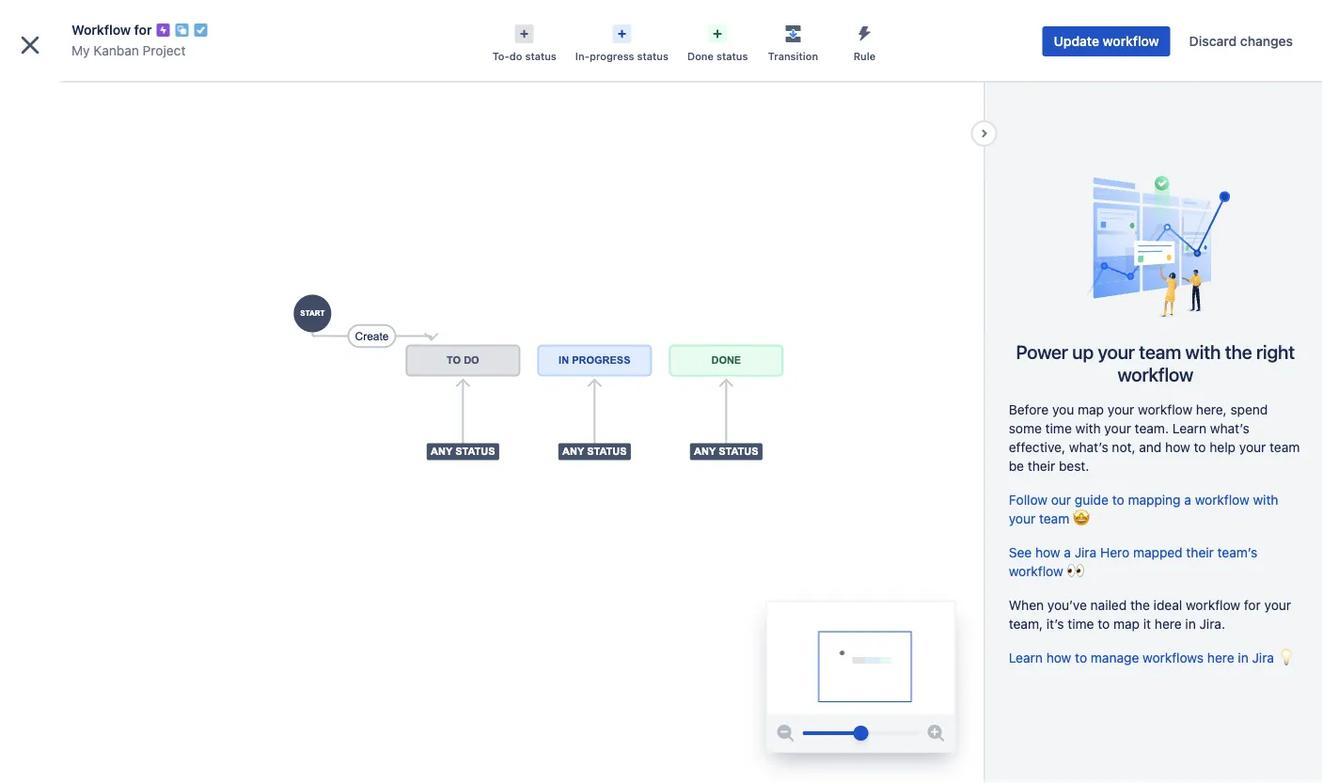 Task type: locate. For each thing, give the bounding box(es) containing it.
0 horizontal spatial status
[[525, 50, 557, 63]]

how down it's
[[1047, 650, 1072, 666]]

to right guide
[[1113, 492, 1125, 508]]

status for to-do status
[[525, 50, 557, 63]]

learn
[[1173, 421, 1207, 436], [1009, 650, 1043, 666]]

1 vertical spatial learn
[[1009, 650, 1043, 666]]

1 vertical spatial jira
[[1253, 650, 1275, 666]]

Zoom level range field
[[803, 715, 920, 753]]

2 horizontal spatial team
[[1270, 440, 1300, 455]]

kanban
[[93, 43, 139, 58], [79, 83, 126, 98]]

1 vertical spatial team
[[1270, 440, 1300, 455]]

the inside power up your team with the right workflow
[[1225, 340, 1253, 363]]

with up here,
[[1186, 340, 1221, 363]]

you've
[[1048, 598, 1087, 613]]

before you map your workflow here, spend some time with your team. learn what's effective, what's not, and how to help your team be their best.
[[1009, 402, 1300, 474]]

0 vertical spatial here
[[1155, 617, 1182, 632]]

project down my kanban project link
[[130, 83, 175, 98]]

0 vertical spatial project
[[143, 43, 186, 58]]

zoom in image
[[925, 722, 948, 745]]

create
[[696, 18, 738, 33]]

to down 'nailed'
[[1098, 617, 1110, 632]]

when you've nailed the ideal workflow for your team, it's time to map it here in jira.
[[1009, 598, 1292, 632]]

project down workflow for
[[143, 43, 186, 58]]

0 vertical spatial their
[[1028, 458, 1056, 474]]

power up your team with the right workflow
[[1016, 340, 1295, 385]]

1 horizontal spatial team
[[1140, 340, 1182, 363]]

see how a jira hero mapped their team's workflow
[[1009, 545, 1258, 579]]

the inside when you've nailed the ideal workflow for your team, it's time to map it here in jira.
[[1131, 598, 1150, 613]]

mapped
[[1134, 545, 1183, 561]]

0 vertical spatial map
[[1078, 402, 1104, 418]]

0 horizontal spatial with
[[1076, 421, 1101, 436]]

0 horizontal spatial for
[[134, 22, 152, 38]]

a up 👀 at the right of the page
[[1064, 545, 1071, 561]]

jira software image
[[49, 15, 175, 37], [49, 15, 175, 37]]

0 vertical spatial with
[[1186, 340, 1221, 363]]

1 vertical spatial kanban
[[79, 83, 126, 98]]

my kanban project link
[[71, 40, 186, 62]]

for down team's
[[1244, 598, 1261, 613]]

1 vertical spatial their
[[1187, 545, 1214, 561]]

kanban down workflow for
[[93, 43, 139, 58]]

discard
[[1190, 33, 1237, 49]]

1 horizontal spatial what's
[[1211, 421, 1250, 436]]

2 vertical spatial how
[[1047, 650, 1072, 666]]

the
[[1225, 340, 1253, 363], [1131, 598, 1150, 613]]

1 vertical spatial my
[[56, 83, 75, 98]]

here down the jira.
[[1208, 650, 1235, 666]]

how right the see
[[1036, 545, 1061, 561]]

0 horizontal spatial the
[[1131, 598, 1150, 613]]

their down effective,
[[1028, 458, 1056, 474]]

0 vertical spatial in
[[1186, 617, 1196, 632]]

create banner
[[0, 0, 1324, 53]]

learn how to manage workflows here in jira 💡
[[1009, 650, 1291, 666]]

done
[[688, 50, 714, 63]]

to
[[1194, 440, 1207, 455], [1113, 492, 1125, 508], [1098, 617, 1110, 632], [1075, 650, 1088, 666]]

1 vertical spatial map
[[1114, 617, 1140, 632]]

learn down here,
[[1173, 421, 1207, 436]]

a
[[1185, 492, 1192, 508], [1064, 545, 1071, 561]]

here down ideal
[[1155, 617, 1182, 632]]

map left it
[[1114, 617, 1140, 632]]

0 vertical spatial how
[[1166, 440, 1191, 455]]

my
[[71, 43, 90, 58], [56, 83, 75, 98]]

0 horizontal spatial map
[[1078, 402, 1104, 418]]

team
[[1140, 340, 1182, 363], [1270, 440, 1300, 455], [1040, 511, 1070, 527]]

kanban down my kanban project link
[[79, 83, 126, 98]]

2 horizontal spatial with
[[1254, 492, 1279, 508]]

in
[[1186, 617, 1196, 632], [1238, 650, 1249, 666]]

hero
[[1101, 545, 1130, 561]]

time down you
[[1046, 421, 1072, 436]]

status right done
[[717, 50, 748, 63]]

their inside see how a jira hero mapped their team's workflow
[[1187, 545, 1214, 561]]

2 status from the left
[[637, 50, 669, 63]]

how inside before you map your workflow here, spend some time with your team. learn what's effective, what's not, and how to help your team be their best.
[[1166, 440, 1191, 455]]

update workflow button
[[1043, 26, 1171, 56]]

team right help
[[1270, 440, 1300, 455]]

1 horizontal spatial their
[[1187, 545, 1214, 561]]

a inside follow our guide to mapping a workflow with your team
[[1185, 492, 1192, 508]]

🤩
[[1073, 511, 1087, 527]]

for up my kanban project link
[[134, 22, 152, 38]]

1 vertical spatial with
[[1076, 421, 1101, 436]]

status
[[525, 50, 557, 63], [637, 50, 669, 63], [717, 50, 748, 63]]

0 vertical spatial learn
[[1173, 421, 1207, 436]]

in-progress status button
[[566, 19, 678, 64]]

team,
[[1009, 617, 1043, 632]]

team right up
[[1140, 340, 1182, 363]]

1 vertical spatial a
[[1064, 545, 1071, 561]]

1 status from the left
[[525, 50, 557, 63]]

team down our
[[1040, 511, 1070, 527]]

workflow
[[1103, 33, 1160, 49], [1118, 363, 1194, 385], [1138, 402, 1193, 418], [1195, 492, 1250, 508], [1009, 564, 1064, 579], [1186, 598, 1241, 613]]

progress
[[590, 50, 635, 63]]

workflow for
[[71, 22, 152, 38]]

0 vertical spatial jira
[[1075, 545, 1097, 561]]

how right and
[[1166, 440, 1191, 455]]

status right do
[[525, 50, 557, 63]]

0 horizontal spatial team
[[1040, 511, 1070, 527]]

ideal
[[1154, 598, 1183, 613]]

my kanban project down my kanban project link
[[56, 83, 175, 98]]

0 vertical spatial my
[[71, 43, 90, 58]]

1 vertical spatial my kanban project
[[56, 83, 175, 98]]

their
[[1028, 458, 1056, 474], [1187, 545, 1214, 561]]

in left the jira.
[[1186, 617, 1196, 632]]

in inside when you've nailed the ideal workflow for your team, it's time to map it here in jira.
[[1186, 617, 1196, 632]]

in-progress status
[[576, 50, 669, 63]]

how inside see how a jira hero mapped their team's workflow
[[1036, 545, 1061, 561]]

their left team's
[[1187, 545, 1214, 561]]

my kanban project
[[71, 43, 186, 58], [56, 83, 175, 98]]

the left right
[[1225, 340, 1253, 363]]

1 horizontal spatial jira
[[1253, 650, 1275, 666]]

a right the mapping
[[1185, 492, 1192, 508]]

the up it
[[1131, 598, 1150, 613]]

to inside follow our guide to mapping a workflow with your team
[[1113, 492, 1125, 508]]

for
[[134, 22, 152, 38], [1244, 598, 1261, 613]]

0 vertical spatial time
[[1046, 421, 1072, 436]]

transition
[[768, 50, 818, 63]]

do
[[510, 50, 522, 63]]

what's
[[1211, 421, 1250, 436], [1069, 440, 1109, 455]]

0 vertical spatial a
[[1185, 492, 1192, 508]]

team inside power up your team with the right workflow
[[1140, 340, 1182, 363]]

time
[[1046, 421, 1072, 436], [1068, 617, 1095, 632]]

1 vertical spatial what's
[[1069, 440, 1109, 455]]

what's up best.
[[1069, 440, 1109, 455]]

when
[[1009, 598, 1044, 613]]

for inside when you've nailed the ideal workflow for your team, it's time to map it here in jira.
[[1244, 598, 1261, 613]]

before
[[1009, 402, 1049, 418]]

2 vertical spatial team
[[1040, 511, 1070, 527]]

0 horizontal spatial their
[[1028, 458, 1056, 474]]

2 horizontal spatial status
[[717, 50, 748, 63]]

0 horizontal spatial in
[[1186, 617, 1196, 632]]

done status button
[[678, 19, 758, 64]]

0 horizontal spatial a
[[1064, 545, 1071, 561]]

1 horizontal spatial with
[[1186, 340, 1221, 363]]

map inside before you map your workflow here, spend some time with your team. learn what's effective, what's not, and how to help your team be their best.
[[1078, 402, 1104, 418]]

group
[[8, 274, 218, 376], [8, 274, 218, 325], [8, 325, 218, 376]]

1 horizontal spatial map
[[1114, 617, 1140, 632]]

0 vertical spatial team
[[1140, 340, 1182, 363]]

discard changes
[[1190, 33, 1294, 49]]

follow our guide to mapping a workflow with your team
[[1009, 492, 1279, 527]]

0 horizontal spatial learn
[[1009, 650, 1043, 666]]

1 horizontal spatial status
[[637, 50, 669, 63]]

with up team's
[[1254, 492, 1279, 508]]

1 vertical spatial the
[[1131, 598, 1150, 613]]

it's
[[1047, 617, 1065, 632]]

with
[[1186, 340, 1221, 363], [1076, 421, 1101, 436], [1254, 492, 1279, 508]]

jira
[[1075, 545, 1097, 561], [1253, 650, 1275, 666]]

zoom out image
[[775, 722, 797, 745]]

follow
[[1009, 492, 1048, 508]]

mapping
[[1128, 492, 1181, 508]]

to inside before you map your workflow here, spend some time with your team. learn what's effective, what's not, and how to help your team be their best.
[[1194, 440, 1207, 455]]

close workflow editor image
[[15, 30, 45, 60]]

1 horizontal spatial for
[[1244, 598, 1261, 613]]

0 vertical spatial for
[[134, 22, 152, 38]]

1 vertical spatial how
[[1036, 545, 1061, 561]]

with up best.
[[1076, 421, 1101, 436]]

jira up 👀 at the right of the page
[[1075, 545, 1097, 561]]

0 vertical spatial the
[[1225, 340, 1253, 363]]

effective,
[[1009, 440, 1066, 455]]

nailed
[[1091, 598, 1127, 613]]

1 vertical spatial time
[[1068, 617, 1095, 632]]

time inside when you've nailed the ideal workflow for your team, it's time to map it here in jira.
[[1068, 617, 1095, 632]]

workflow inside power up your team with the right workflow
[[1118, 363, 1194, 385]]

1 vertical spatial project
[[130, 83, 175, 98]]

how
[[1166, 440, 1191, 455], [1036, 545, 1061, 561], [1047, 650, 1072, 666]]

to left help
[[1194, 440, 1207, 455]]

0 horizontal spatial here
[[1155, 617, 1182, 632]]

0 vertical spatial what's
[[1211, 421, 1250, 436]]

your
[[1098, 340, 1135, 363], [1108, 402, 1135, 418], [1105, 421, 1132, 436], [1240, 440, 1267, 455], [1009, 511, 1036, 527], [1265, 598, 1292, 613]]

0 vertical spatial kanban
[[93, 43, 139, 58]]

and
[[1140, 440, 1162, 455]]

1 horizontal spatial a
[[1185, 492, 1192, 508]]

1 horizontal spatial in
[[1238, 650, 1249, 666]]

with inside follow our guide to mapping a workflow with your team
[[1254, 492, 1279, 508]]

jira left 💡 at right
[[1253, 650, 1275, 666]]

Search field
[[966, 11, 1154, 41]]

here
[[1155, 617, 1182, 632], [1208, 650, 1235, 666]]

map right you
[[1078, 402, 1104, 418]]

workflow inside when you've nailed the ideal workflow for your team, it's time to map it here in jira.
[[1186, 598, 1241, 613]]

what's up help
[[1211, 421, 1250, 436]]

map
[[1078, 402, 1104, 418], [1114, 617, 1140, 632]]

jira.
[[1200, 617, 1226, 632]]

learn down 'team,'
[[1009, 650, 1043, 666]]

project
[[143, 43, 186, 58], [130, 83, 175, 98]]

0 horizontal spatial jira
[[1075, 545, 1097, 561]]

jira inside see how a jira hero mapped their team's workflow
[[1075, 545, 1097, 561]]

1 horizontal spatial learn
[[1173, 421, 1207, 436]]

2 vertical spatial with
[[1254, 492, 1279, 508]]

in left 💡 at right
[[1238, 650, 1249, 666]]

your inside power up your team with the right workflow
[[1098, 340, 1135, 363]]

1 horizontal spatial here
[[1208, 650, 1235, 666]]

a inside see how a jira hero mapped their team's workflow
[[1064, 545, 1071, 561]]

project inside power up your team with the right workflow dialog
[[143, 43, 186, 58]]

time down you've
[[1068, 617, 1095, 632]]

done status
[[688, 50, 748, 63]]

our
[[1052, 492, 1072, 508]]

1 horizontal spatial the
[[1225, 340, 1253, 363]]

1 vertical spatial for
[[1244, 598, 1261, 613]]

my kanban project down workflow for
[[71, 43, 186, 58]]

workflow inside follow our guide to mapping a workflow with your team
[[1195, 492, 1250, 508]]

0 vertical spatial my kanban project
[[71, 43, 186, 58]]

team.
[[1135, 421, 1169, 436]]

status right 'progress'
[[637, 50, 669, 63]]



Task type: describe. For each thing, give the bounding box(es) containing it.
my inside power up your team with the right workflow dialog
[[71, 43, 90, 58]]

help
[[1210, 440, 1236, 455]]

in-
[[576, 50, 590, 63]]

workflow inside before you map your workflow here, spend some time with your team. learn what's effective, what's not, and how to help your team be their best.
[[1138, 402, 1193, 418]]

your inside follow our guide to mapping a workflow with your team
[[1009, 511, 1036, 527]]

workflows
[[1143, 650, 1204, 666]]

update
[[1054, 33, 1100, 49]]

💡
[[1278, 650, 1291, 666]]

spend
[[1231, 402, 1268, 418]]

be
[[1009, 458, 1024, 474]]

kanban inside my kanban project link
[[93, 43, 139, 58]]

primary element
[[11, 0, 966, 52]]

update workflow
[[1054, 33, 1160, 49]]

discard changes button
[[1178, 26, 1305, 56]]

how for see how a jira hero mapped their team's workflow
[[1036, 545, 1061, 561]]

how for learn how to manage workflows here in jira 💡
[[1047, 650, 1072, 666]]

not,
[[1112, 440, 1136, 455]]

here inside when you've nailed the ideal workflow for your team, it's time to map it here in jira.
[[1155, 617, 1182, 632]]

power up your team with the right workflow dialog
[[0, 0, 1324, 784]]

power
[[1016, 340, 1068, 363]]

learn inside before you map your workflow here, spend some time with your team. learn what's effective, what's not, and how to help your team be their best.
[[1173, 421, 1207, 436]]

workflow inside button
[[1103, 33, 1160, 49]]

changes
[[1241, 33, 1294, 49]]

it
[[1144, 617, 1152, 632]]

map inside when you've nailed the ideal workflow for your team, it's time to map it here in jira.
[[1114, 617, 1140, 632]]

0 horizontal spatial what's
[[1069, 440, 1109, 455]]

you
[[1053, 402, 1075, 418]]

transition button
[[758, 19, 829, 64]]

team's
[[1218, 545, 1258, 561]]

rule button
[[829, 19, 901, 64]]

time inside before you map your workflow here, spend some time with your team. learn what's effective, what's not, and how to help your team be their best.
[[1046, 421, 1072, 436]]

some
[[1009, 421, 1042, 436]]

guide
[[1075, 492, 1109, 508]]

with inside power up your team with the right workflow
[[1186, 340, 1221, 363]]

team inside follow our guide to mapping a workflow with your team
[[1040, 511, 1070, 527]]

to-
[[493, 50, 510, 63]]

workflow inside see how a jira hero mapped their team's workflow
[[1009, 564, 1064, 579]]

status for in-progress status
[[637, 50, 669, 63]]

right
[[1257, 340, 1295, 363]]

with inside before you map your workflow here, spend some time with your team. learn what's effective, what's not, and how to help your team be their best.
[[1076, 421, 1101, 436]]

see
[[1009, 545, 1032, 561]]

rule
[[854, 50, 876, 63]]

you're in the workflow viewfinder, use the arrow keys to move it element
[[767, 602, 956, 715]]

their inside before you map your workflow here, spend some time with your team. learn what's effective, what's not, and how to help your team be their best.
[[1028, 458, 1056, 474]]

up
[[1073, 340, 1094, 363]]

team inside before you map your workflow here, spend some time with your team. learn what's effective, what's not, and how to help your team be their best.
[[1270, 440, 1300, 455]]

manage
[[1091, 650, 1140, 666]]

create button
[[685, 11, 749, 41]]

my kanban project inside power up your team with the right workflow dialog
[[71, 43, 186, 58]]

your inside when you've nailed the ideal workflow for your team, it's time to map it here in jira.
[[1265, 598, 1292, 613]]

workflow
[[71, 22, 131, 38]]

to-do status button
[[483, 19, 566, 64]]

best.
[[1059, 458, 1090, 474]]

3 status from the left
[[717, 50, 748, 63]]

👀
[[1067, 564, 1080, 579]]

to left "manage"
[[1075, 650, 1088, 666]]

to-do status
[[493, 50, 557, 63]]

here,
[[1197, 402, 1227, 418]]

1 vertical spatial here
[[1208, 650, 1235, 666]]

to inside when you've nailed the ideal workflow for your team, it's time to map it here in jira.
[[1098, 617, 1110, 632]]

1 vertical spatial in
[[1238, 650, 1249, 666]]



Task type: vqa. For each thing, say whether or not it's contained in the screenshot.
Projects within dropdown button
no



